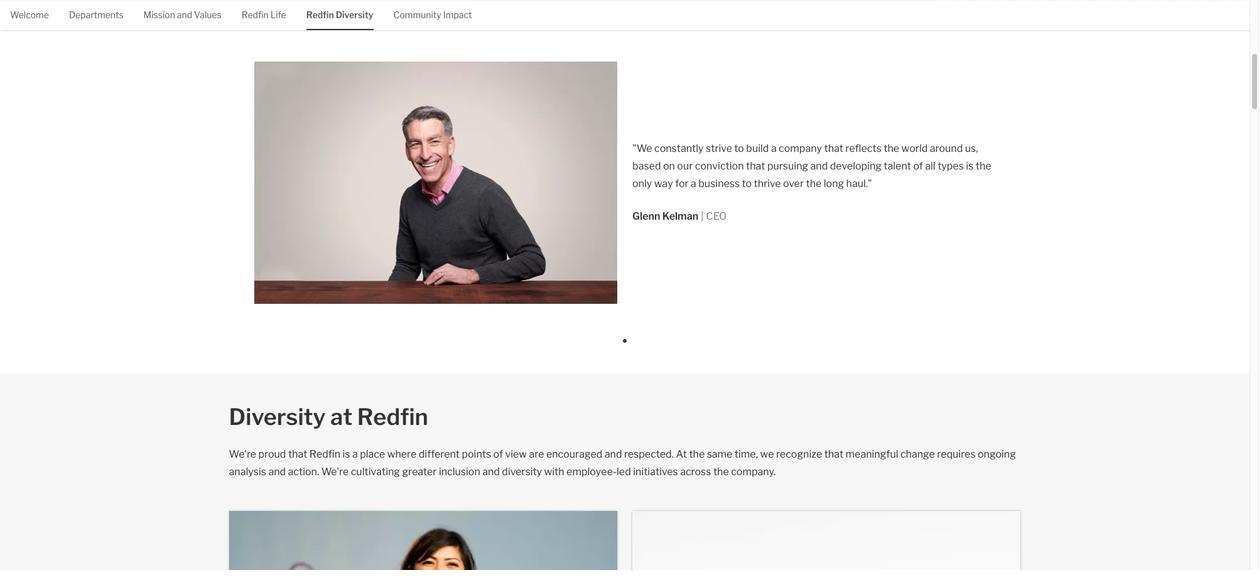 Task type: locate. For each thing, give the bounding box(es) containing it.
0 vertical spatial diversity
[[336, 9, 373, 20]]

1 horizontal spatial a
[[691, 178, 697, 190]]

0 horizontal spatial is
[[343, 448, 350, 460]]

to
[[735, 142, 744, 154], [742, 178, 752, 190]]

long
[[824, 178, 844, 190]]

initiatives
[[633, 466, 678, 478]]

ongoing
[[978, 448, 1016, 460]]

0 horizontal spatial we're
[[229, 448, 256, 460]]

we're
[[229, 448, 256, 460], [321, 466, 349, 478]]

1 horizontal spatial diversity
[[336, 9, 373, 20]]

0 vertical spatial is
[[966, 160, 974, 172]]

greater
[[402, 466, 437, 478]]

0 horizontal spatial of
[[493, 448, 503, 460]]

ceo
[[706, 210, 727, 222]]

life
[[271, 9, 286, 20]]

2 horizontal spatial a
[[771, 142, 777, 154]]

0 vertical spatial to
[[735, 142, 744, 154]]

and down proud
[[268, 466, 286, 478]]

2 vertical spatial a
[[352, 448, 358, 460]]

and
[[177, 9, 192, 20], [811, 160, 828, 172], [605, 448, 622, 460], [268, 466, 286, 478], [483, 466, 500, 478]]

a inside we're proud that redfin is a place where different points of view are encouraged and respected. at the same time, we recognize that meaningful change requires ongoing analysis and action. we're cultivating greater inclusion and diversity with employee-led initiatives across the company.
[[352, 448, 358, 460]]

mission and values link
[[144, 0, 222, 29]]

0 vertical spatial of
[[914, 160, 923, 172]]

diversity at redfin
[[229, 403, 428, 431]]

we're right action.
[[321, 466, 349, 478]]

points
[[462, 448, 491, 460]]

departments
[[69, 9, 123, 20]]

1 vertical spatial diversity
[[229, 403, 326, 431]]

redfin diversity link
[[306, 0, 373, 29]]

haul."
[[846, 178, 872, 190]]

redfin academy logo image
[[633, 511, 1021, 570]]

glenn kelman | ceo
[[633, 210, 727, 222]]

of inside we're proud that redfin is a place where different points of view are encouraged and respected. at the same time, we recognize that meaningful change requires ongoing analysis and action. we're cultivating greater inclusion and diversity with employee-led initiatives across the company.
[[493, 448, 503, 460]]

across
[[680, 466, 711, 478]]

"we
[[633, 142, 652, 154]]

diversity
[[336, 9, 373, 20], [229, 403, 326, 431]]

a for that
[[771, 142, 777, 154]]

is
[[966, 160, 974, 172], [343, 448, 350, 460]]

colorful redfin background image
[[0, 0, 1250, 1]]

for
[[675, 178, 689, 190]]

of inside "we constantly strive to build a company that reflects the world around us, based on our conviction that pursuing and developing talent of all types is the only way for a business to thrive over the long haul."
[[914, 160, 923, 172]]

is inside we're proud that redfin is a place where different points of view are encouraged and respected. at the same time, we recognize that meaningful change requires ongoing analysis and action. we're cultivating greater inclusion and diversity with employee-led initiatives across the company.
[[343, 448, 350, 460]]

that
[[824, 142, 844, 154], [746, 160, 765, 172], [288, 448, 307, 460], [825, 448, 844, 460]]

a
[[771, 142, 777, 154], [691, 178, 697, 190], [352, 448, 358, 460]]

1 vertical spatial of
[[493, 448, 503, 460]]

the right at
[[689, 448, 705, 460]]

of left all
[[914, 160, 923, 172]]

change
[[901, 448, 935, 460]]

conviction
[[695, 160, 744, 172]]

1 vertical spatial is
[[343, 448, 350, 460]]

is down us, on the right top of page
[[966, 160, 974, 172]]

action.
[[288, 466, 319, 478]]

and inside "we constantly strive to build a company that reflects the world around us, based on our conviction that pursuing and developing talent of all types is the only way for a business to thrive over the long haul."
[[811, 160, 828, 172]]

1 horizontal spatial is
[[966, 160, 974, 172]]

a left place
[[352, 448, 358, 460]]

our
[[677, 160, 693, 172]]

is left place
[[343, 448, 350, 460]]

time,
[[735, 448, 758, 460]]

1 vertical spatial to
[[742, 178, 752, 190]]

of left view
[[493, 448, 503, 460]]

a right build
[[771, 142, 777, 154]]

us,
[[965, 142, 978, 154]]

thrive
[[754, 178, 781, 190]]

and left values
[[177, 9, 192, 20]]

we're up analysis at the bottom of page
[[229, 448, 256, 460]]

reflects
[[846, 142, 882, 154]]

redfin right life
[[306, 9, 334, 20]]

types
[[938, 160, 964, 172]]

redfin
[[242, 9, 269, 20], [306, 9, 334, 20], [357, 403, 428, 431], [310, 448, 341, 460]]

0 vertical spatial we're
[[229, 448, 256, 460]]

we
[[760, 448, 774, 460]]

respected.
[[624, 448, 674, 460]]

the left long
[[806, 178, 822, 190]]

departments link
[[69, 0, 123, 29]]

0 vertical spatial a
[[771, 142, 777, 154]]

and up long
[[811, 160, 828, 172]]

only
[[633, 178, 652, 190]]

0 horizontal spatial a
[[352, 448, 358, 460]]

welcome
[[10, 9, 49, 20]]

redfin diversity
[[306, 9, 373, 20]]

1 horizontal spatial we're
[[321, 466, 349, 478]]

of
[[914, 160, 923, 172], [493, 448, 503, 460]]

1 vertical spatial we're
[[321, 466, 349, 478]]

proud
[[259, 448, 286, 460]]

1 horizontal spatial of
[[914, 160, 923, 172]]

a right for
[[691, 178, 697, 190]]

welcome link
[[10, 0, 49, 29]]

to left build
[[735, 142, 744, 154]]

kelman
[[663, 210, 699, 222]]

to left thrive
[[742, 178, 752, 190]]

around
[[930, 142, 963, 154]]

woman presenting on stage image
[[229, 511, 617, 570]]

the
[[884, 142, 900, 154], [976, 160, 992, 172], [806, 178, 822, 190], [689, 448, 705, 460], [714, 466, 729, 478]]

with
[[544, 466, 564, 478]]

impact
[[443, 9, 472, 20]]

inclusion
[[439, 466, 480, 478]]

different
[[419, 448, 460, 460]]

that up action.
[[288, 448, 307, 460]]

community impact link
[[394, 0, 472, 29]]

redfin up action.
[[310, 448, 341, 460]]

company.
[[731, 466, 776, 478]]

the up talent
[[884, 142, 900, 154]]



Task type: describe. For each thing, give the bounding box(es) containing it.
where
[[387, 448, 417, 460]]

1 vertical spatial a
[[691, 178, 697, 190]]

is inside "we constantly strive to build a company that reflects the world around us, based on our conviction that pursuing and developing talent of all types is the only way for a business to thrive over the long haul."
[[966, 160, 974, 172]]

business
[[699, 178, 740, 190]]

strive
[[706, 142, 732, 154]]

community impact
[[394, 9, 472, 20]]

redfin inside 'link'
[[306, 9, 334, 20]]

recognize
[[776, 448, 822, 460]]

redfin life link
[[242, 0, 286, 29]]

redfin up where
[[357, 403, 428, 431]]

diversity
[[502, 466, 542, 478]]

and up led
[[605, 448, 622, 460]]

at
[[330, 403, 353, 431]]

and down points
[[483, 466, 500, 478]]

place
[[360, 448, 385, 460]]

at
[[676, 448, 687, 460]]

pursuing
[[768, 160, 809, 172]]

developing
[[830, 160, 882, 172]]

the down us, on the right top of page
[[976, 160, 992, 172]]

constantly
[[655, 142, 704, 154]]

build
[[746, 142, 769, 154]]

based
[[633, 160, 661, 172]]

"we constantly strive to build a company that reflects the world around us, based on our conviction that pursuing and developing talent of all types is the only way for a business to thrive over the long haul."
[[633, 142, 992, 190]]

diversity inside 'link'
[[336, 9, 373, 20]]

meaningful
[[846, 448, 899, 460]]

world
[[902, 142, 928, 154]]

we're proud that redfin is a place where different points of view are encouraged and respected. at the same time, we recognize that meaningful change requires ongoing analysis and action. we're cultivating greater inclusion and diversity with employee-led initiatives across the company.
[[229, 448, 1016, 478]]

that right recognize
[[825, 448, 844, 460]]

employee-
[[567, 466, 617, 478]]

same
[[707, 448, 733, 460]]

slide 1 dot image
[[623, 339, 627, 343]]

mission and values
[[144, 9, 222, 20]]

mission
[[144, 9, 175, 20]]

values
[[194, 9, 222, 20]]

analysis
[[229, 466, 266, 478]]

the down same
[[714, 466, 729, 478]]

all
[[925, 160, 936, 172]]

redfin left life
[[242, 9, 269, 20]]

requires
[[937, 448, 976, 460]]

led
[[617, 466, 631, 478]]

view
[[505, 448, 527, 460]]

redfin inside we're proud that redfin is a place where different points of view are encouraged and respected. at the same time, we recognize that meaningful change requires ongoing analysis and action. we're cultivating greater inclusion and diversity with employee-led initiatives across the company.
[[310, 448, 341, 460]]

|
[[701, 210, 704, 222]]

a for the
[[352, 448, 358, 460]]

on
[[663, 160, 675, 172]]

way
[[654, 178, 673, 190]]

over
[[783, 178, 804, 190]]

talent
[[884, 160, 911, 172]]

company
[[779, 142, 822, 154]]

are
[[529, 448, 544, 460]]

cultivating
[[351, 466, 400, 478]]

community
[[394, 9, 441, 20]]

encouraged
[[546, 448, 603, 460]]

redfin life
[[242, 9, 286, 20]]

0 horizontal spatial diversity
[[229, 403, 326, 431]]

that up the developing
[[824, 142, 844, 154]]

that down build
[[746, 160, 765, 172]]

glenn
[[633, 210, 660, 222]]



Task type: vqa. For each thing, say whether or not it's contained in the screenshot.
2nd 92660 from the left
no



